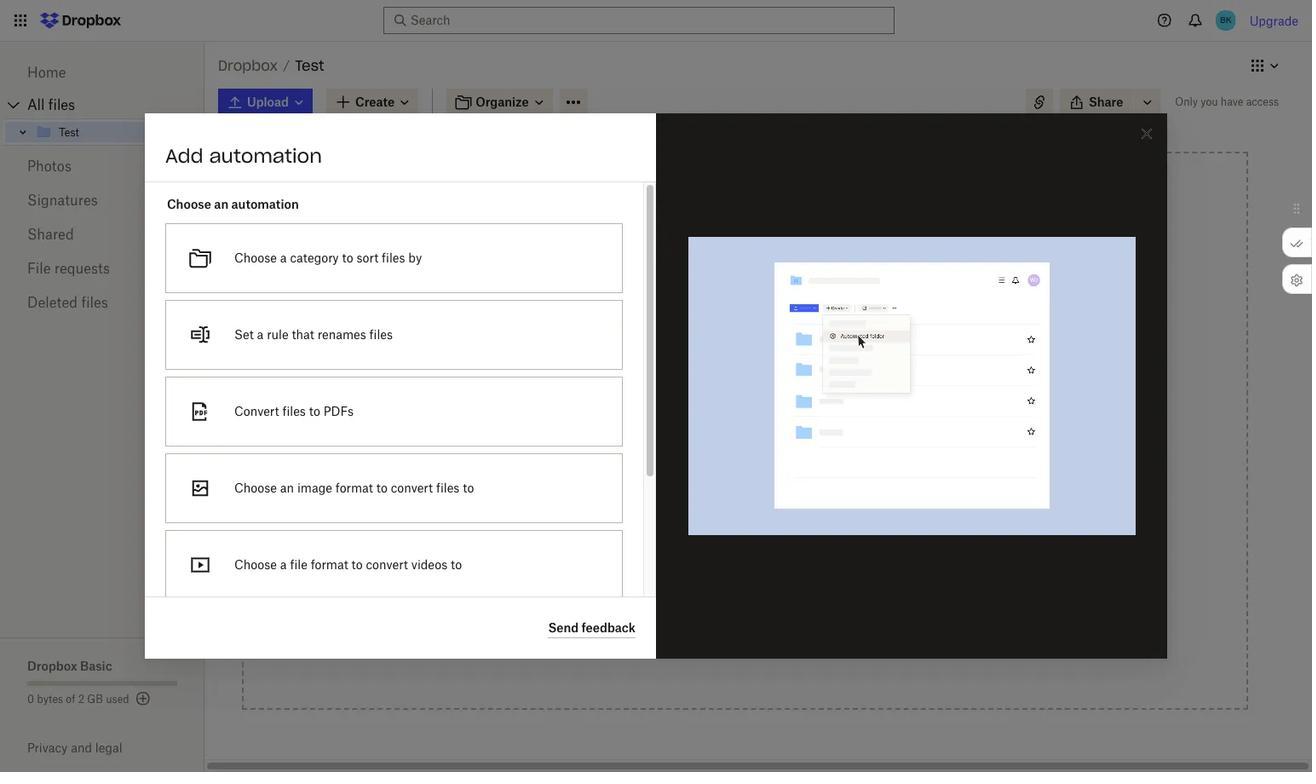 Task type: describe. For each thing, give the bounding box(es) containing it.
drive
[[758, 517, 788, 531]]

deleted files link
[[27, 286, 177, 320]]

gb
[[87, 693, 103, 706]]

access
[[1247, 95, 1280, 108]]

share button
[[1060, 89, 1134, 116]]

0 vertical spatial automation
[[209, 144, 322, 168]]

format for file
[[311, 558, 348, 572]]

privacy and legal
[[27, 741, 122, 755]]

convert
[[234, 404, 279, 419]]

legal
[[95, 741, 122, 755]]

dropbox basic
[[27, 659, 112, 673]]

only you have access
[[1176, 95, 1280, 108]]

photos link
[[27, 149, 177, 183]]

and for legal
[[71, 741, 92, 755]]

deleted
[[27, 294, 78, 311]]

rule
[[267, 327, 289, 342]]

shared
[[27, 226, 74, 243]]

get more space image
[[133, 689, 153, 709]]

renames
[[318, 327, 366, 342]]

that
[[292, 327, 314, 342]]

use
[[688, 339, 708, 354]]

request files
[[641, 564, 717, 579]]

the
[[711, 339, 729, 354]]

set
[[234, 327, 254, 342]]

access this folder from your desktop
[[641, 469, 850, 483]]

to inside drop files here to upload, or use the 'upload' button
[[761, 321, 772, 335]]

choose an image format to convert files to
[[234, 481, 474, 495]]

all files
[[27, 96, 75, 113]]

files inside all files link
[[48, 96, 75, 113]]

format for image
[[336, 481, 373, 495]]

test inside all files tree
[[59, 126, 79, 139]]

a for file
[[280, 558, 287, 572]]

0 vertical spatial test
[[295, 57, 324, 74]]

files right convert on the left of page
[[283, 404, 306, 419]]

file
[[290, 558, 308, 572]]

add
[[165, 144, 203, 168]]

choose an automation
[[167, 197, 299, 211]]

files inside request files button
[[692, 564, 717, 579]]

share and manage
[[641, 612, 751, 627]]

basic
[[80, 659, 112, 673]]

files left by
[[382, 251, 405, 265]]

image
[[297, 481, 332, 495]]

privacy and legal link
[[27, 741, 205, 755]]

all files tree
[[3, 91, 205, 146]]

drop files here to upload, or use the 'upload' button
[[672, 321, 819, 354]]

files inside deleted files link
[[81, 294, 108, 311]]

1 horizontal spatial from
[[747, 469, 773, 483]]

files inside drop files here to upload, or use the 'upload' button
[[704, 321, 729, 335]]

test link
[[35, 122, 188, 142]]

convert files to pdfs
[[234, 404, 354, 419]]

signatures
[[27, 192, 98, 209]]

file requests
[[27, 260, 110, 277]]

more
[[670, 425, 701, 440]]

dropbox for dropbox basic
[[27, 659, 77, 673]]

of
[[66, 693, 75, 706]]

home link
[[27, 55, 177, 90]]

convert for videos
[[366, 558, 408, 572]]

choose for choose a category to sort files by
[[234, 251, 277, 265]]

0
[[27, 693, 34, 706]]

you
[[1201, 95, 1219, 108]]

google
[[714, 517, 755, 531]]

shared link
[[27, 217, 177, 251]]

upgrade
[[1250, 13, 1299, 28]]

folder
[[711, 469, 744, 483]]

files up videos
[[436, 481, 460, 495]]

upload,
[[775, 321, 819, 335]]

sort
[[357, 251, 379, 265]]

here
[[731, 321, 758, 335]]

0 bytes of 2 gb used
[[27, 693, 129, 706]]

your
[[777, 469, 802, 483]]

1 vertical spatial automation
[[232, 197, 299, 211]]

access
[[641, 469, 683, 483]]

send
[[548, 620, 579, 635]]

ways
[[703, 425, 733, 440]]

request files button
[[604, 555, 887, 589]]

import
[[641, 517, 681, 531]]

this
[[687, 469, 708, 483]]

content
[[776, 425, 821, 440]]

file requests link
[[27, 251, 177, 286]]

files right renames
[[370, 327, 393, 342]]

share for share
[[1089, 95, 1124, 109]]

category
[[290, 251, 339, 265]]



Task type: locate. For each thing, give the bounding box(es) containing it.
dropbox up "bytes"
[[27, 659, 77, 673]]

0 vertical spatial convert
[[391, 481, 433, 495]]

1 vertical spatial a
[[257, 327, 264, 342]]

1 vertical spatial format
[[311, 558, 348, 572]]

add automation
[[165, 144, 322, 168]]

and left legal
[[71, 741, 92, 755]]

dropbox link
[[218, 55, 278, 77]]

and left manage
[[679, 612, 701, 627]]

dropbox left /
[[218, 57, 278, 74]]

photos
[[27, 158, 72, 175]]

automation down 'add automation'
[[232, 197, 299, 211]]

0 vertical spatial share
[[1089, 95, 1124, 109]]

files right request
[[692, 564, 717, 579]]

test right /
[[295, 57, 324, 74]]

set a rule that renames files
[[234, 327, 393, 342]]

home
[[27, 64, 66, 81]]

to
[[342, 251, 353, 265], [761, 321, 772, 335], [309, 404, 320, 419], [736, 425, 748, 440], [377, 481, 388, 495], [463, 481, 474, 495], [352, 558, 363, 572], [451, 558, 462, 572]]

an down 'add automation'
[[214, 197, 229, 211]]

drop
[[672, 321, 701, 335]]

choose left file
[[234, 558, 277, 572]]

1 horizontal spatial an
[[280, 481, 294, 495]]

and for manage
[[679, 612, 701, 627]]

convert left videos
[[366, 558, 408, 572]]

for example, sort files by date created, keyword, or other categories element
[[688, 237, 1136, 535]]

choose a file format to convert videos to
[[234, 558, 462, 572]]

0 vertical spatial and
[[679, 612, 701, 627]]

global header element
[[0, 0, 1313, 42]]

0 horizontal spatial an
[[214, 197, 229, 211]]

bytes
[[37, 693, 63, 706]]

share down request
[[641, 612, 676, 627]]

more ways to add content
[[670, 425, 821, 440]]

test down all files
[[59, 126, 79, 139]]

0 vertical spatial from
[[747, 469, 773, 483]]

0 vertical spatial format
[[336, 481, 373, 495]]

share and manage button
[[604, 603, 887, 637]]

desktop
[[805, 469, 850, 483]]

send feedback
[[548, 620, 636, 635]]

/
[[283, 58, 290, 72]]

0 horizontal spatial from
[[684, 517, 711, 531]]

share
[[1089, 95, 1124, 109], [641, 612, 676, 627]]

import from google drive
[[641, 517, 788, 531]]

pdfs
[[324, 404, 354, 419]]

convert up videos
[[391, 481, 433, 495]]

upgrade link
[[1250, 13, 1299, 28]]

test
[[295, 57, 324, 74], [59, 126, 79, 139]]

a left category
[[280, 251, 287, 265]]

1 vertical spatial convert
[[366, 558, 408, 572]]

choose a category to sort files by
[[234, 251, 422, 265]]

choose for choose a file format to convert videos to
[[234, 558, 277, 572]]

automation
[[209, 144, 322, 168], [232, 197, 299, 211]]

files
[[48, 96, 75, 113], [382, 251, 405, 265], [81, 294, 108, 311], [704, 321, 729, 335], [370, 327, 393, 342], [283, 404, 306, 419], [436, 481, 460, 495], [692, 564, 717, 579]]

request
[[641, 564, 689, 579]]

format
[[336, 481, 373, 495], [311, 558, 348, 572]]

automation up the choose an automation in the left of the page
[[209, 144, 322, 168]]

files up the
[[704, 321, 729, 335]]

0 vertical spatial an
[[214, 197, 229, 211]]

2
[[78, 693, 84, 706]]

signatures link
[[27, 183, 177, 217]]

an left image on the bottom
[[280, 481, 294, 495]]

0 horizontal spatial test
[[59, 126, 79, 139]]

dropbox for dropbox / test
[[218, 57, 278, 74]]

1 vertical spatial dropbox
[[27, 659, 77, 673]]

feedback
[[582, 620, 636, 635]]

0 horizontal spatial dropbox
[[27, 659, 77, 673]]

and
[[679, 612, 701, 627], [71, 741, 92, 755]]

button
[[781, 339, 818, 354]]

from right import
[[684, 517, 711, 531]]

0 horizontal spatial and
[[71, 741, 92, 755]]

choose left image on the bottom
[[234, 481, 277, 495]]

choose for choose an image format to convert files to
[[234, 481, 277, 495]]

a right set
[[257, 327, 264, 342]]

2 vertical spatial a
[[280, 558, 287, 572]]

a
[[280, 251, 287, 265], [257, 327, 264, 342], [280, 558, 287, 572]]

from left your
[[747, 469, 773, 483]]

convert
[[391, 481, 433, 495], [366, 558, 408, 572]]

add automation dialog
[[145, 113, 1168, 760]]

an for image
[[280, 481, 294, 495]]

deleted files
[[27, 294, 108, 311]]

choose down add
[[167, 197, 211, 211]]

have
[[1221, 95, 1244, 108]]

used
[[106, 693, 129, 706]]

send feedback button
[[548, 618, 636, 639]]

choose
[[167, 197, 211, 211], [234, 251, 277, 265], [234, 481, 277, 495], [234, 558, 277, 572]]

manage
[[704, 612, 751, 627]]

1 vertical spatial and
[[71, 741, 92, 755]]

more ways to add content element
[[600, 424, 891, 654]]

1 horizontal spatial share
[[1089, 95, 1124, 109]]

share for share and manage
[[641, 612, 676, 627]]

requests
[[54, 260, 110, 277]]

file
[[27, 260, 51, 277]]

or
[[673, 339, 684, 354]]

0 vertical spatial dropbox
[[218, 57, 278, 74]]

by
[[409, 251, 422, 265]]

all
[[27, 96, 45, 113]]

format right file
[[311, 558, 348, 572]]

1 vertical spatial from
[[684, 517, 711, 531]]

from
[[747, 469, 773, 483], [684, 517, 711, 531]]

1 vertical spatial test
[[59, 126, 79, 139]]

and inside 'button'
[[679, 612, 701, 627]]

choose down the choose an automation in the left of the page
[[234, 251, 277, 265]]

an for automation
[[214, 197, 229, 211]]

0 vertical spatial a
[[280, 251, 287, 265]]

dropbox logo - go to the homepage image
[[34, 7, 127, 34]]

1 vertical spatial share
[[641, 612, 676, 627]]

choose for choose an automation
[[167, 197, 211, 211]]

an
[[214, 197, 229, 211], [280, 481, 294, 495]]

files down file requests 'link'
[[81, 294, 108, 311]]

files right all
[[48, 96, 75, 113]]

'upload'
[[732, 339, 777, 354]]

a for rule
[[257, 327, 264, 342]]

1 horizontal spatial dropbox
[[218, 57, 278, 74]]

share inside 'button'
[[641, 612, 676, 627]]

only
[[1176, 95, 1199, 108]]

a left file
[[280, 558, 287, 572]]

privacy
[[27, 741, 68, 755]]

share inside button
[[1089, 95, 1124, 109]]

dropbox / test
[[218, 57, 324, 74]]

add
[[751, 425, 773, 440]]

format right image on the bottom
[[336, 481, 373, 495]]

all files link
[[27, 91, 205, 118]]

1 horizontal spatial test
[[295, 57, 324, 74]]

share left only
[[1089, 95, 1124, 109]]

videos
[[412, 558, 448, 572]]

0 horizontal spatial share
[[641, 612, 676, 627]]

convert for files
[[391, 481, 433, 495]]

a for category
[[280, 251, 287, 265]]

1 vertical spatial an
[[280, 481, 294, 495]]

1 horizontal spatial and
[[679, 612, 701, 627]]



Task type: vqa. For each thing, say whether or not it's contained in the screenshot.
devices
no



